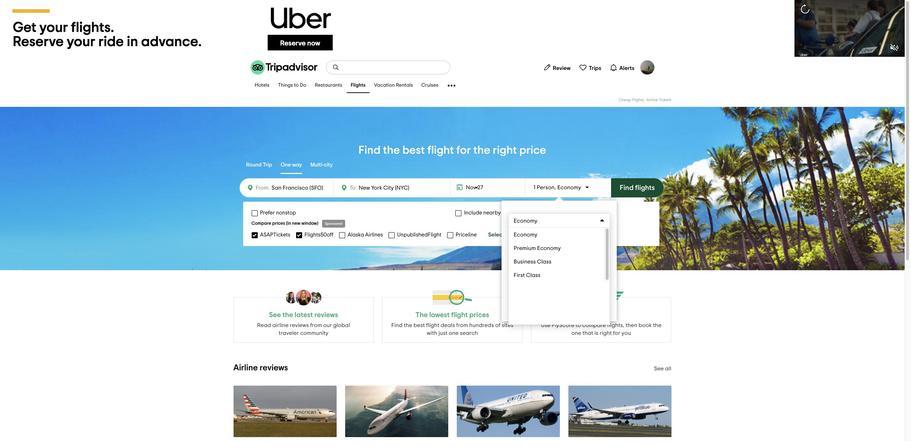 Task type: describe. For each thing, give the bounding box(es) containing it.
vacation
[[374, 83, 395, 88]]

flyscore inside use flyscore to compare flights, then book the one that is right for you
[[552, 323, 574, 329]]

27
[[477, 185, 483, 191]]

hotels
[[255, 83, 269, 88]]

cruises
[[422, 83, 438, 88]]

one-
[[281, 162, 292, 168]]

nov 27
[[466, 185, 483, 191]]

book
[[639, 323, 652, 329]]

see the latest reviews
[[269, 312, 338, 319]]

-
[[645, 98, 646, 102]]

all for select all
[[506, 232, 512, 238]]

the inside use flyscore to compare flights, then book the one that is right for you
[[653, 323, 662, 329]]

compare
[[582, 323, 606, 329]]

of
[[495, 323, 501, 329]]

trip
[[263, 162, 272, 168]]

the for find the best flight deals from hundreds of sites with just one search
[[404, 323, 412, 329]]

prefer nonstop
[[260, 210, 296, 216]]

flight for for
[[427, 145, 454, 156]]

things
[[278, 83, 293, 88]]

0 vertical spatial flyscore
[[587, 312, 615, 319]]

0 horizontal spatial to
[[294, 83, 299, 88]]

flights,
[[607, 323, 624, 329]]

prices
[[272, 221, 285, 226]]

that
[[583, 331, 593, 336]]

cheap
[[619, 98, 631, 102]]

reviews inside read airline reviews from our global traveler community
[[290, 323, 309, 329]]

0 vertical spatial right
[[493, 145, 517, 156]]

1 for 1 adult (18-64)
[[509, 248, 511, 253]]

round trip link
[[246, 157, 272, 174]]

vacation rentals
[[374, 83, 413, 88]]

flights link
[[347, 78, 370, 93]]

(65+)
[[533, 263, 546, 268]]

multi-city
[[311, 162, 333, 168]]

premium
[[514, 246, 536, 251]]

then
[[626, 323, 637, 329]]

rentals
[[396, 83, 413, 88]]

class for business class
[[537, 259, 552, 265]]

find the best flight deals from hundreds of sites with just one search
[[391, 323, 514, 336]]

airlines
[[365, 232, 383, 238]]

unpublishedflight
[[397, 232, 441, 238]]

nonstop
[[276, 210, 296, 216]]

trips
[[589, 65, 601, 71]]

is
[[595, 331, 598, 336]]

0 for 0 children (0-17)
[[509, 278, 512, 283]]

see all link
[[654, 366, 671, 372]]

hundreds
[[469, 323, 494, 329]]

see for see the latest reviews
[[269, 312, 281, 319]]

review
[[553, 65, 571, 71]]

flights50off
[[305, 232, 333, 238]]

restaurants
[[315, 83, 342, 88]]

flight prices
[[451, 312, 489, 319]]

children
[[514, 278, 535, 283]]

include
[[464, 210, 482, 216]]

select
[[488, 232, 504, 238]]

1 vertical spatial airline
[[233, 364, 258, 373]]

priceline
[[456, 232, 477, 238]]

alaska
[[348, 232, 364, 238]]

read airline reviews from our global traveler community
[[257, 323, 350, 336]]

0 for 0 seniors (65+)
[[509, 263, 512, 268]]

lowest
[[429, 312, 450, 319]]

To where? text field
[[357, 183, 422, 193]]

0 seniors (65+)
[[509, 263, 546, 268]]

one
[[571, 331, 581, 336]]

things to do link
[[274, 78, 311, 93]]

search image
[[332, 64, 339, 71]]

close
[[595, 308, 610, 314]]

best for for
[[402, 145, 425, 156]]

from:
[[256, 185, 270, 191]]

with
[[427, 331, 437, 336]]

for you
[[613, 331, 631, 336]]

prefer
[[260, 210, 275, 216]]

find flights button
[[611, 178, 664, 198]]

the for find the best flight for the right price
[[383, 145, 400, 156]]

global
[[333, 323, 350, 329]]

find flights
[[620, 185, 655, 192]]

right inside use flyscore to compare flights, then book the one that is right for you
[[600, 331, 612, 336]]

from inside read airline reviews from our global traveler community
[[310, 323, 322, 329]]

our
[[323, 323, 332, 329]]

business
[[514, 259, 536, 265]]

alerts link
[[607, 60, 637, 75]]

airline
[[272, 323, 289, 329]]

trips link
[[576, 60, 604, 75]]

vacation rentals link
[[370, 78, 417, 93]]



Task type: locate. For each thing, give the bounding box(es) containing it.
best
[[402, 145, 425, 156], [414, 323, 425, 329]]

1 horizontal spatial find
[[391, 323, 403, 329]]

the lowest flight prices
[[416, 312, 489, 319]]

right
[[493, 145, 517, 156], [600, 331, 612, 336]]

2 horizontal spatial find
[[620, 185, 634, 192]]

deals
[[441, 323, 455, 329]]

0 vertical spatial best
[[402, 145, 425, 156]]

one-way
[[281, 162, 302, 168]]

airports
[[502, 210, 522, 216]]

multi-
[[311, 162, 324, 168]]

find for find the best flight deals from hundreds of sites with just one search
[[391, 323, 403, 329]]

1 vertical spatial 0
[[509, 278, 512, 283]]

0 horizontal spatial find
[[359, 145, 381, 156]]

2 from from the left
[[456, 323, 468, 329]]

1 horizontal spatial flyscore
[[587, 312, 615, 319]]

1 vertical spatial 1
[[509, 248, 511, 253]]

best for deals
[[414, 323, 425, 329]]

flights left -
[[632, 98, 644, 102]]

multi-city link
[[311, 157, 333, 174]]

flight
[[427, 145, 454, 156], [426, 323, 439, 329]]

traveler community
[[279, 331, 328, 336]]

alaska airlines
[[348, 232, 383, 238]]

class for first class
[[526, 273, 541, 278]]

class down the '64)'
[[537, 259, 552, 265]]

one-way link
[[281, 157, 302, 174]]

best inside find the best flight deals from hundreds of sites with just one search
[[414, 323, 425, 329]]

0 horizontal spatial airline
[[233, 364, 258, 373]]

reviews
[[315, 312, 338, 319], [290, 323, 309, 329], [260, 364, 288, 373]]

use flyscore to compare flights, then book the one that is right for you
[[541, 323, 662, 336]]

0 horizontal spatial reviews
[[260, 364, 288, 373]]

include nearby airports
[[464, 210, 522, 216]]

read
[[257, 323, 271, 329]]

the
[[416, 312, 428, 319]]

1 vertical spatial class
[[526, 273, 541, 278]]

sites
[[502, 323, 514, 329]]

0 left first
[[509, 278, 512, 283]]

1 horizontal spatial reviews
[[290, 323, 309, 329]]

2 0 from the top
[[509, 278, 512, 283]]

find inside find the best flight deals from hundreds of sites with just one search
[[391, 323, 403, 329]]

,
[[555, 185, 556, 191]]

None search field
[[327, 61, 450, 74]]

1 for 1 person , economy
[[534, 185, 536, 191]]

find inside button
[[620, 185, 634, 192]]

the for see the latest reviews
[[283, 312, 293, 319]]

flights
[[351, 83, 366, 88], [632, 98, 644, 102]]

find for find flights
[[620, 185, 634, 192]]

0 horizontal spatial right
[[493, 145, 517, 156]]

find for find the best flight for the right price
[[359, 145, 381, 156]]

find the best flight for the right price
[[359, 145, 546, 156]]

review link
[[541, 60, 574, 75]]

0 vertical spatial flights
[[351, 83, 366, 88]]

1 adult (18-64)
[[509, 248, 543, 253]]

flights inside flights link
[[351, 83, 366, 88]]

flight inside find the best flight deals from hundreds of sites with just one search
[[426, 323, 439, 329]]

one search
[[449, 331, 478, 336]]

airline
[[647, 98, 658, 102], [233, 364, 258, 373]]

for
[[456, 145, 471, 156]]

flyscore up compare
[[587, 312, 615, 319]]

1 horizontal spatial airline
[[647, 98, 658, 102]]

1 left "adult"
[[509, 248, 511, 253]]

1 left person at the right top of page
[[534, 185, 536, 191]]

1 vertical spatial best
[[414, 323, 425, 329]]

0 children (0-17)
[[509, 278, 549, 283]]

select all
[[488, 232, 512, 238]]

1 vertical spatial reviews
[[290, 323, 309, 329]]

the inside find the best flight deals from hundreds of sites with just one search
[[404, 323, 412, 329]]

flight for deals
[[426, 323, 439, 329]]

from inside find the best flight deals from hundreds of sites with just one search
[[456, 323, 468, 329]]

2 vertical spatial find
[[391, 323, 403, 329]]

compare
[[252, 221, 271, 226]]

flyscore up one
[[552, 323, 574, 329]]

flights
[[635, 185, 655, 192]]

From where? text field
[[270, 183, 329, 193]]

do
[[300, 83, 306, 88]]

0 horizontal spatial flyscore
[[552, 323, 574, 329]]

things to do
[[278, 83, 306, 88]]

right right the is
[[600, 331, 612, 336]]

from
[[310, 323, 322, 329], [456, 323, 468, 329]]

tickets
[[659, 98, 671, 102]]

0 horizontal spatial all
[[506, 232, 512, 238]]

17)
[[543, 278, 549, 283]]

1 0 from the top
[[509, 263, 512, 268]]

see all
[[654, 366, 671, 372]]

1 horizontal spatial right
[[600, 331, 612, 336]]

1 vertical spatial flight
[[426, 323, 439, 329]]

first
[[514, 273, 525, 278]]

0 vertical spatial airline
[[647, 98, 658, 102]]

0 horizontal spatial from
[[310, 323, 322, 329]]

0 vertical spatial find
[[359, 145, 381, 156]]

(18-
[[527, 248, 535, 253]]

1 horizontal spatial all
[[665, 366, 671, 372]]

0 horizontal spatial see
[[269, 312, 281, 319]]

0 vertical spatial to
[[294, 83, 299, 88]]

1 vertical spatial flyscore
[[552, 323, 574, 329]]

(in
[[286, 221, 291, 226]]

1 horizontal spatial see
[[654, 366, 664, 372]]

1 vertical spatial flights
[[632, 98, 644, 102]]

2 vertical spatial reviews
[[260, 364, 288, 373]]

city
[[324, 162, 333, 168]]

(0-
[[536, 278, 543, 283]]

1 horizontal spatial 1
[[534, 185, 536, 191]]

1 vertical spatial to
[[576, 323, 581, 329]]

adult
[[512, 248, 526, 253]]

advertisement region
[[0, 0, 905, 57]]

way
[[292, 162, 302, 168]]

business class
[[514, 259, 552, 265]]

flights left vacation
[[351, 83, 366, 88]]

right left price
[[493, 145, 517, 156]]

1 vertical spatial find
[[620, 185, 634, 192]]

sponsored
[[325, 222, 342, 226]]

to left do
[[294, 83, 299, 88]]

to up one
[[576, 323, 581, 329]]

compare prices (in new window)
[[252, 221, 318, 226]]

cheap flights - airline tickets
[[619, 98, 671, 102]]

just
[[439, 331, 448, 336]]

the
[[383, 145, 400, 156], [473, 145, 490, 156], [283, 312, 293, 319], [404, 323, 412, 329], [653, 323, 662, 329]]

class
[[537, 259, 552, 265], [526, 273, 541, 278]]

0 vertical spatial class
[[537, 259, 552, 265]]

flight up with
[[426, 323, 439, 329]]

1 horizontal spatial flights
[[632, 98, 644, 102]]

use
[[541, 323, 551, 329]]

0 horizontal spatial flights
[[351, 83, 366, 88]]

1 vertical spatial see
[[654, 366, 664, 372]]

1 vertical spatial all
[[665, 366, 671, 372]]

0 vertical spatial 0
[[509, 263, 512, 268]]

0 horizontal spatial 1
[[509, 248, 511, 253]]

class down (65+) on the bottom right of the page
[[526, 273, 541, 278]]

window)
[[301, 221, 318, 226]]

all for see all
[[665, 366, 671, 372]]

1 from from the left
[[310, 323, 322, 329]]

price
[[519, 145, 546, 156]]

economy
[[557, 185, 581, 191], [514, 218, 538, 224], [514, 218, 538, 224], [514, 232, 538, 238], [537, 246, 561, 251]]

to
[[294, 83, 299, 88], [576, 323, 581, 329]]

to inside use flyscore to compare flights, then book the one that is right for you
[[576, 323, 581, 329]]

see for see all
[[654, 366, 664, 372]]

airline reviews link
[[233, 364, 288, 373]]

0 vertical spatial flight
[[427, 145, 454, 156]]

1 horizontal spatial from
[[456, 323, 468, 329]]

latest
[[295, 312, 313, 319]]

1
[[534, 185, 536, 191], [509, 248, 511, 253]]

1 horizontal spatial to
[[576, 323, 581, 329]]

0 vertical spatial 1
[[534, 185, 536, 191]]

0 vertical spatial reviews
[[315, 312, 338, 319]]

from up 'one search'
[[456, 323, 468, 329]]

hotels link
[[250, 78, 274, 93]]

see
[[269, 312, 281, 319], [654, 366, 664, 372]]

1 vertical spatial right
[[600, 331, 612, 336]]

2 horizontal spatial reviews
[[315, 312, 338, 319]]

new
[[292, 221, 300, 226]]

cruises link
[[417, 78, 443, 93]]

0 vertical spatial see
[[269, 312, 281, 319]]

from left our at left bottom
[[310, 323, 322, 329]]

tripadvisor image
[[250, 60, 317, 75]]

profile picture image
[[640, 60, 654, 75]]

first class
[[514, 273, 541, 278]]

0 left seniors
[[509, 263, 512, 268]]

flyscore
[[587, 312, 615, 319], [552, 323, 574, 329]]

restaurants link
[[311, 78, 347, 93]]

0 vertical spatial all
[[506, 232, 512, 238]]

flight left for
[[427, 145, 454, 156]]

asaptickets
[[260, 232, 290, 238]]



Task type: vqa. For each thing, say whether or not it's contained in the screenshot.


